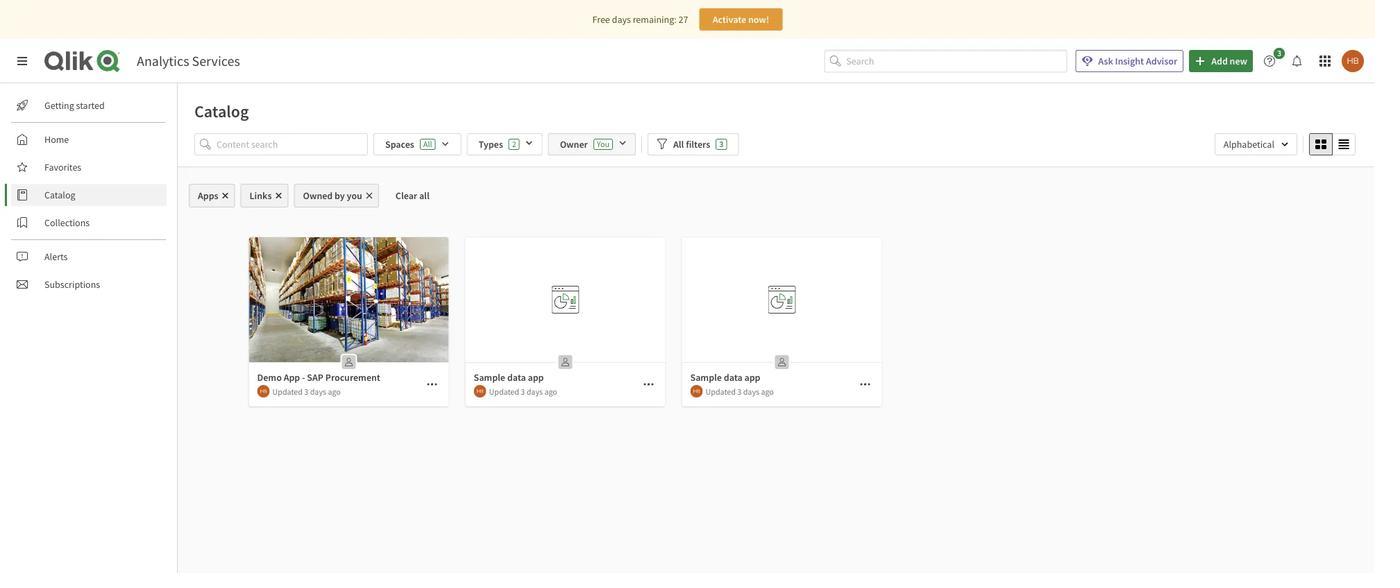 Task type: describe. For each thing, give the bounding box(es) containing it.
days for 1st personal element from the right
[[744, 386, 760, 397]]

howard brown image for 1st personal element from the right
[[691, 385, 703, 398]]

subscriptions
[[44, 278, 100, 291]]

app
[[284, 372, 300, 384]]

2 sample data app from the left
[[691, 372, 761, 384]]

updated 3 days ago for second personal element from left
[[489, 386, 558, 397]]

ago for 1st personal element from the right
[[761, 386, 774, 397]]

days for second personal element from left
[[527, 386, 543, 397]]

add
[[1212, 55, 1228, 67]]

started
[[76, 99, 105, 112]]

2
[[512, 139, 516, 150]]

collections
[[44, 217, 90, 229]]

3 for first personal element from left
[[304, 386, 309, 397]]

howard brown element for first personal element from left
[[257, 385, 270, 398]]

more actions image for demo app - sap procurement
[[427, 379, 438, 390]]

0 vertical spatial catalog
[[194, 101, 249, 122]]

owner
[[560, 138, 588, 151]]

spaces
[[385, 138, 414, 151]]

free days remaining: 27
[[593, 13, 688, 26]]

navigation pane element
[[0, 89, 177, 301]]

owned
[[303, 190, 333, 202]]

Alphabetical field
[[1215, 133, 1298, 156]]

owned by you
[[303, 190, 362, 202]]

you
[[347, 190, 362, 202]]

apps button
[[189, 184, 235, 208]]

updated for second personal element from left 'howard brown' element
[[489, 386, 519, 397]]

howard brown element for 1st personal element from the right
[[691, 385, 703, 398]]

owned by you button
[[294, 184, 379, 208]]

Search text field
[[847, 50, 1068, 72]]

you
[[597, 139, 610, 150]]

qlik sense app image
[[249, 237, 449, 362]]

-
[[302, 372, 305, 384]]

app for 1st personal element from the right
[[745, 372, 761, 384]]

more actions image for sample data app
[[643, 379, 654, 390]]

sample for howard brown image for second personal element from left
[[474, 372, 505, 384]]

updated 3 days ago for first personal element from left
[[273, 386, 341, 397]]

Content search text field
[[217, 133, 368, 156]]

app for second personal element from left
[[528, 372, 544, 384]]

3 personal element from the left
[[771, 351, 793, 374]]

howard brown image for first personal element from left
[[257, 385, 270, 398]]

ask insight advisor
[[1099, 55, 1178, 67]]

filters
[[686, 138, 711, 151]]

catalog link
[[11, 184, 167, 206]]

all for all
[[423, 139, 432, 150]]

getting started
[[44, 99, 105, 112]]

1 sample data app from the left
[[474, 372, 544, 384]]

activate now! link
[[700, 8, 783, 31]]

sap
[[307, 372, 324, 384]]

2 personal element from the left
[[554, 351, 577, 374]]

more actions image
[[860, 379, 871, 390]]

alerts
[[44, 251, 68, 263]]

favorites link
[[11, 156, 167, 178]]

howard brown image for second personal element from left
[[474, 385, 486, 398]]



Task type: vqa. For each thing, say whether or not it's contained in the screenshot.
them.
no



Task type: locate. For each thing, give the bounding box(es) containing it.
0 horizontal spatial updated
[[273, 386, 303, 397]]

0 horizontal spatial updated 3 days ago
[[273, 386, 341, 397]]

2 sample from the left
[[691, 372, 722, 384]]

data
[[507, 372, 526, 384], [724, 372, 743, 384]]

getting
[[44, 99, 74, 112]]

2 horizontal spatial ago
[[761, 386, 774, 397]]

home link
[[11, 128, 167, 151]]

demo app - sap procurement
[[257, 372, 380, 384]]

2 ago from the left
[[545, 386, 558, 397]]

2 horizontal spatial howard brown element
[[691, 385, 703, 398]]

analytics services element
[[137, 52, 240, 70]]

ask insight advisor button
[[1076, 50, 1184, 72]]

1 ago from the left
[[328, 386, 341, 397]]

sample
[[474, 372, 505, 384], [691, 372, 722, 384]]

2 more actions image from the left
[[643, 379, 654, 390]]

2 updated 3 days ago from the left
[[489, 386, 558, 397]]

advisor
[[1146, 55, 1178, 67]]

0 horizontal spatial app
[[528, 372, 544, 384]]

2 horizontal spatial howard brown image
[[691, 385, 703, 398]]

0 horizontal spatial catalog
[[44, 189, 75, 201]]

1 horizontal spatial updated
[[489, 386, 519, 397]]

3 button
[[1259, 48, 1290, 72]]

all
[[419, 190, 430, 202]]

1 horizontal spatial personal element
[[554, 351, 577, 374]]

3 updated from the left
[[706, 386, 736, 397]]

ago for first personal element from left
[[328, 386, 341, 397]]

1 personal element from the left
[[338, 351, 360, 374]]

filters region
[[178, 131, 1376, 167]]

2 app from the left
[[745, 372, 761, 384]]

ask
[[1099, 55, 1114, 67]]

all left filters
[[674, 138, 684, 151]]

howard brown image
[[1342, 50, 1365, 72]]

app
[[528, 372, 544, 384], [745, 372, 761, 384]]

2 data from the left
[[724, 372, 743, 384]]

0 horizontal spatial sample
[[474, 372, 505, 384]]

1 data from the left
[[507, 372, 526, 384]]

1 app from the left
[[528, 372, 544, 384]]

procurement
[[325, 372, 380, 384]]

subscriptions link
[[11, 274, 167, 296]]

3 inside dropdown button
[[1278, 48, 1282, 59]]

services
[[192, 52, 240, 70]]

howard brown element
[[257, 385, 270, 398], [474, 385, 486, 398], [691, 385, 703, 398]]

personal element
[[338, 351, 360, 374], [554, 351, 577, 374], [771, 351, 793, 374]]

1 howard brown image from the left
[[257, 385, 270, 398]]

1 updated from the left
[[273, 386, 303, 397]]

days
[[612, 13, 631, 26], [310, 386, 326, 397], [527, 386, 543, 397], [744, 386, 760, 397]]

2 horizontal spatial updated
[[706, 386, 736, 397]]

insight
[[1116, 55, 1144, 67]]

all filters
[[674, 138, 711, 151]]

links
[[250, 190, 272, 202]]

alphabetical
[[1224, 138, 1275, 151]]

catalog down services
[[194, 101, 249, 122]]

add new button
[[1190, 50, 1253, 72]]

home
[[44, 133, 69, 146]]

3 for second personal element from left
[[521, 386, 525, 397]]

1 more actions image from the left
[[427, 379, 438, 390]]

searchbar element
[[824, 50, 1068, 72]]

3 inside the filters region
[[720, 139, 724, 150]]

0 horizontal spatial howard brown element
[[257, 385, 270, 398]]

sample for howard brown image related to 1st personal element from the right
[[691, 372, 722, 384]]

free
[[593, 13, 610, 26]]

27
[[679, 13, 688, 26]]

collections link
[[11, 212, 167, 234]]

2 updated from the left
[[489, 386, 519, 397]]

by
[[335, 190, 345, 202]]

3 howard brown image from the left
[[691, 385, 703, 398]]

data for howard brown image related to 1st personal element from the right
[[724, 372, 743, 384]]

alerts link
[[11, 246, 167, 268]]

now!
[[748, 13, 770, 26]]

updated 3 days ago for 1st personal element from the right
[[706, 386, 774, 397]]

catalog down favorites
[[44, 189, 75, 201]]

all right spaces
[[423, 139, 432, 150]]

updated for first personal element from left 'howard brown' element
[[273, 386, 303, 397]]

1 horizontal spatial app
[[745, 372, 761, 384]]

getting started link
[[11, 94, 167, 117]]

clear all button
[[385, 184, 441, 208]]

add new
[[1212, 55, 1248, 67]]

1 horizontal spatial more actions image
[[643, 379, 654, 390]]

clear
[[396, 190, 417, 202]]

updated 3 days ago
[[273, 386, 341, 397], [489, 386, 558, 397], [706, 386, 774, 397]]

analytics
[[137, 52, 189, 70]]

clear all
[[396, 190, 430, 202]]

remaining:
[[633, 13, 677, 26]]

close sidebar menu image
[[17, 56, 28, 67]]

all for all filters
[[674, 138, 684, 151]]

3
[[1278, 48, 1282, 59], [720, 139, 724, 150], [304, 386, 309, 397], [521, 386, 525, 397], [738, 386, 742, 397]]

3 ago from the left
[[761, 386, 774, 397]]

days for first personal element from left
[[310, 386, 326, 397]]

1 updated 3 days ago from the left
[[273, 386, 341, 397]]

1 horizontal spatial howard brown element
[[474, 385, 486, 398]]

2 howard brown image from the left
[[474, 385, 486, 398]]

updated for 1st personal element from the right 'howard brown' element
[[706, 386, 736, 397]]

1 horizontal spatial data
[[724, 372, 743, 384]]

types
[[479, 138, 503, 151]]

links button
[[241, 184, 289, 208]]

howard brown image
[[257, 385, 270, 398], [474, 385, 486, 398], [691, 385, 703, 398]]

apps
[[198, 190, 218, 202]]

activate now!
[[713, 13, 770, 26]]

2 horizontal spatial updated 3 days ago
[[706, 386, 774, 397]]

0 horizontal spatial sample data app
[[474, 372, 544, 384]]

2 horizontal spatial personal element
[[771, 351, 793, 374]]

favorites
[[44, 161, 81, 174]]

1 sample from the left
[[474, 372, 505, 384]]

1 horizontal spatial sample
[[691, 372, 722, 384]]

1 horizontal spatial all
[[674, 138, 684, 151]]

1 vertical spatial catalog
[[44, 189, 75, 201]]

0 horizontal spatial data
[[507, 372, 526, 384]]

all
[[674, 138, 684, 151], [423, 139, 432, 150]]

analytics services
[[137, 52, 240, 70]]

new
[[1230, 55, 1248, 67]]

activate
[[713, 13, 747, 26]]

sample data app
[[474, 372, 544, 384], [691, 372, 761, 384]]

ago
[[328, 386, 341, 397], [545, 386, 558, 397], [761, 386, 774, 397]]

howard brown element for second personal element from left
[[474, 385, 486, 398]]

0 horizontal spatial all
[[423, 139, 432, 150]]

0 horizontal spatial ago
[[328, 386, 341, 397]]

0 horizontal spatial more actions image
[[427, 379, 438, 390]]

1 horizontal spatial ago
[[545, 386, 558, 397]]

2 howard brown element from the left
[[474, 385, 486, 398]]

switch view group
[[1310, 133, 1356, 156]]

3 for 1st personal element from the right
[[738, 386, 742, 397]]

1 horizontal spatial catalog
[[194, 101, 249, 122]]

1 horizontal spatial updated 3 days ago
[[489, 386, 558, 397]]

more actions image
[[427, 379, 438, 390], [643, 379, 654, 390]]

1 horizontal spatial howard brown image
[[474, 385, 486, 398]]

1 horizontal spatial sample data app
[[691, 372, 761, 384]]

0 horizontal spatial personal element
[[338, 351, 360, 374]]

catalog inside navigation pane element
[[44, 189, 75, 201]]

demo
[[257, 372, 282, 384]]

0 horizontal spatial howard brown image
[[257, 385, 270, 398]]

updated
[[273, 386, 303, 397], [489, 386, 519, 397], [706, 386, 736, 397]]

3 updated 3 days ago from the left
[[706, 386, 774, 397]]

data for howard brown image for second personal element from left
[[507, 372, 526, 384]]

3 howard brown element from the left
[[691, 385, 703, 398]]

catalog
[[194, 101, 249, 122], [44, 189, 75, 201]]

1 howard brown element from the left
[[257, 385, 270, 398]]

ago for second personal element from left
[[545, 386, 558, 397]]



